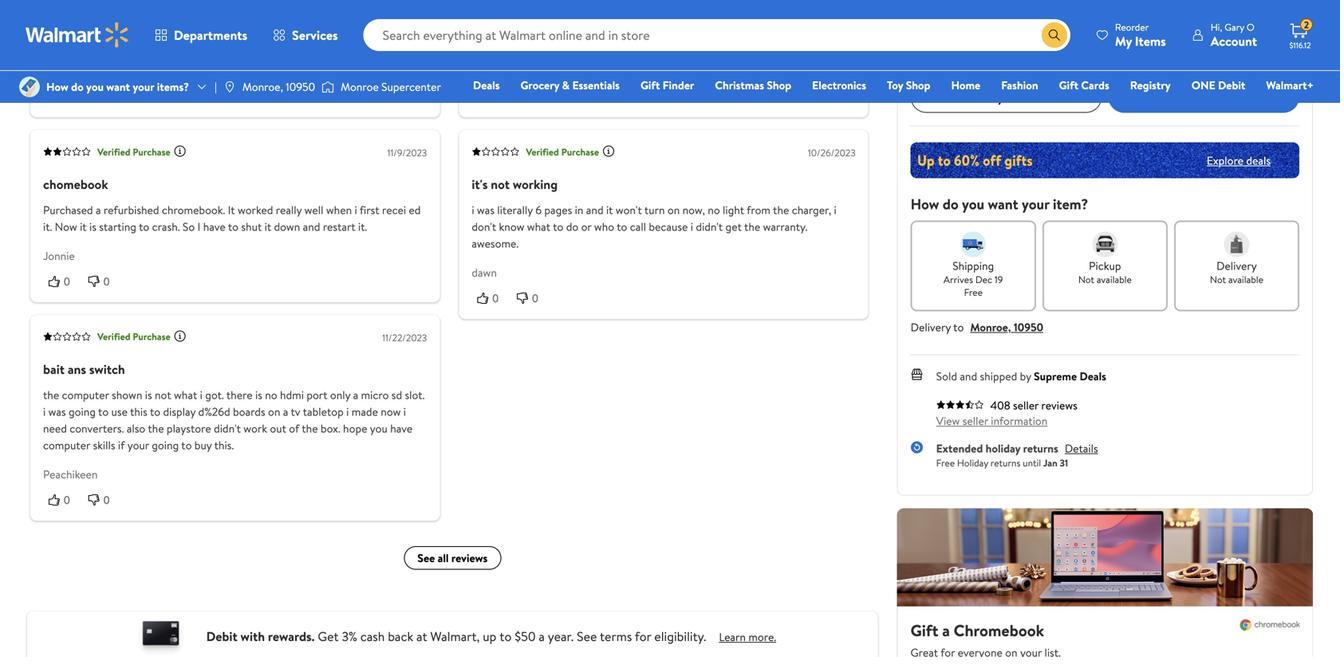 Task type: vqa. For each thing, say whether or not it's contained in the screenshot.
DAY corresponding to balloons
no



Task type: locate. For each thing, give the bounding box(es) containing it.
is left starting
[[89, 219, 96, 235]]

verified purchase information image for working
[[602, 145, 615, 158]]

not up display on the bottom left
[[155, 388, 171, 403]]

playstore
[[167, 421, 211, 437]]

1 horizontal spatial and
[[586, 203, 604, 218]]

is up this
[[145, 388, 152, 403]]

because
[[649, 219, 688, 235]]

buy now
[[983, 88, 1030, 106]]

toy shop link
[[880, 77, 938, 94]]

0 horizontal spatial it.
[[43, 219, 52, 235]]

shipping
[[953, 258, 994, 274]]

now down sd
[[381, 404, 401, 420]]

seller for information
[[963, 413, 988, 429]]

1 vertical spatial deals
[[1080, 369, 1106, 384]]

free inside shipping arrives dec 19 free
[[964, 286, 983, 299]]

1 vertical spatial what
[[174, 388, 197, 403]]

know
[[499, 219, 524, 235]]

|
[[215, 79, 217, 94]]

one debit card  debit with rewards. get 3% cash back at walmart, up to $50 a year. see terms for eligibility. learn more. element
[[719, 629, 776, 646]]

if
[[118, 438, 125, 453]]

0 horizontal spatial is
[[89, 219, 96, 235]]

on up because
[[668, 203, 680, 218]]

you right the miranda
[[86, 79, 104, 94]]

of
[[289, 421, 299, 437]]

tv
[[291, 404, 300, 420]]

delivery for not
[[1217, 258, 1257, 274]]

and down well
[[303, 219, 320, 235]]

0 vertical spatial monroe,
[[242, 79, 283, 94]]

now
[[55, 219, 77, 235]]

1 horizontal spatial now
[[1007, 88, 1030, 106]]

1 vertical spatial do
[[943, 194, 959, 214]]

1 horizontal spatial is
[[145, 388, 152, 403]]

1 it. from the left
[[43, 219, 52, 235]]

extended holiday returns details free holiday returns until jan 31
[[936, 441, 1098, 470]]

when up restart
[[326, 203, 352, 218]]

seller down the 3.5907 stars out of 5, based on 408 seller reviews element
[[963, 413, 988, 429]]

your left item?
[[1022, 194, 1049, 214]]

gift left cards
[[1059, 77, 1078, 93]]

do down walmart image
[[71, 79, 84, 94]]

was
[[477, 203, 495, 218], [48, 404, 66, 420]]

details
[[1065, 441, 1098, 456]]

1 horizontal spatial what
[[527, 219, 550, 235]]

1 shop from the left
[[767, 77, 791, 93]]

1 horizontal spatial shop
[[906, 77, 930, 93]]

1 vertical spatial your
[[1022, 194, 1049, 214]]

what down 6
[[527, 219, 550, 235]]

1 horizontal spatial want
[[988, 194, 1018, 214]]

intent image for pickup image
[[1092, 232, 1118, 257]]

0 horizontal spatial no
[[265, 388, 277, 403]]

0 horizontal spatial seller
[[963, 413, 988, 429]]

0 horizontal spatial and
[[303, 219, 320, 235]]

jess
[[472, 63, 492, 79]]

essentials
[[572, 77, 620, 93]]

1 horizontal spatial free
[[964, 286, 983, 299]]

was up need
[[48, 404, 66, 420]]

1 horizontal spatial not
[[491, 176, 510, 193]]

1 available from the left
[[1097, 273, 1132, 286]]

1 vertical spatial going
[[152, 438, 179, 453]]

0 vertical spatial and
[[586, 203, 604, 218]]

was up don't
[[477, 203, 495, 218]]

1 horizontal spatial monroe,
[[970, 320, 1011, 335]]

 image for how do you want your items?
[[19, 77, 40, 97]]

add
[[1172, 88, 1195, 106]]

0 horizontal spatial delivery
[[911, 320, 951, 335]]

add to cart button
[[1108, 81, 1299, 113]]

and right in
[[586, 203, 604, 218]]

0 horizontal spatial monroe,
[[242, 79, 283, 94]]

1 vertical spatial computer
[[43, 438, 90, 453]]

want for item?
[[988, 194, 1018, 214]]

0 vertical spatial on
[[668, 203, 680, 218]]

services button
[[260, 16, 351, 54]]

Walmart Site-Wide search field
[[363, 19, 1070, 51]]

2 vertical spatial you
[[370, 421, 388, 437]]

not inside delivery not available
[[1210, 273, 1226, 286]]

have right i
[[203, 219, 226, 235]]

0 horizontal spatial have
[[203, 219, 226, 235]]

and right sold
[[960, 369, 977, 384]]

it's
[[472, 176, 488, 193]]

available inside pickup not available
[[1097, 273, 1132, 286]]

Search search field
[[363, 19, 1070, 51]]

verified purchase information image down essentials
[[602, 145, 615, 158]]

0 vertical spatial not
[[491, 176, 510, 193]]

1 vertical spatial debit
[[206, 628, 237, 645]]

monroe, 10950 button
[[970, 320, 1043, 335]]

$50
[[515, 628, 536, 645]]

to
[[1198, 88, 1210, 106], [139, 219, 149, 235], [228, 219, 239, 235], [553, 219, 563, 235], [617, 219, 627, 235], [953, 320, 964, 335], [98, 404, 109, 420], [150, 404, 160, 420], [181, 438, 192, 453], [500, 628, 512, 645]]

you for how do you want your items?
[[86, 79, 104, 94]]

i
[[355, 203, 357, 218], [472, 203, 474, 218], [834, 203, 837, 218], [691, 219, 693, 235], [200, 388, 202, 403], [43, 404, 46, 420], [346, 404, 349, 420], [403, 404, 406, 420]]

i down "now,"
[[691, 219, 693, 235]]

0 horizontal spatial see
[[417, 551, 435, 566]]

0 vertical spatial verified purchase information image
[[602, 145, 615, 158]]

free down shipping on the right top
[[964, 286, 983, 299]]

1 vertical spatial 10950
[[1014, 320, 1043, 335]]

0 vertical spatial reviews
[[1041, 398, 1078, 413]]

verified purchase up working
[[526, 145, 599, 159]]

i left first
[[355, 203, 357, 218]]

1 vertical spatial not
[[155, 388, 171, 403]]

1 horizontal spatial  image
[[223, 81, 236, 93]]

display
[[163, 404, 196, 420]]

reviews down supreme
[[1041, 398, 1078, 413]]

it right shut
[[265, 219, 271, 235]]

purchase left verified purchase information image at the left top
[[133, 145, 170, 159]]

1 vertical spatial have
[[390, 421, 413, 437]]

what up display on the bottom left
[[174, 388, 197, 403]]

1 horizontal spatial do
[[566, 219, 578, 235]]

verified purchase information image up display on the bottom left
[[174, 330, 186, 343]]

returns
[[1023, 441, 1058, 456], [991, 456, 1021, 470]]

gift left finder
[[640, 77, 660, 93]]

0 vertical spatial want
[[106, 79, 130, 94]]

1 horizontal spatial verified purchase information image
[[602, 145, 615, 158]]

gift inside "link"
[[1059, 77, 1078, 93]]

christmas shop link
[[708, 77, 799, 94]]

want left item?
[[988, 194, 1018, 214]]

how
[[46, 79, 68, 94], [911, 194, 939, 214]]

it right the now
[[80, 219, 87, 235]]

0 horizontal spatial reviews
[[451, 551, 488, 566]]

1 horizontal spatial no
[[708, 203, 720, 218]]

0 horizontal spatial didn't
[[214, 421, 241, 437]]

1 vertical spatial free
[[936, 456, 955, 470]]

use
[[111, 404, 128, 420]]

on up the out
[[268, 404, 280, 420]]

1 horizontal spatial debit
[[1218, 77, 1245, 93]]

seller
[[1013, 398, 1039, 413], [963, 413, 988, 429]]

purchase up in
[[561, 145, 599, 159]]

want left "items?"
[[106, 79, 130, 94]]

1 horizontal spatial have
[[390, 421, 413, 437]]

dec
[[975, 273, 992, 286]]

is inside purchased a refurbished chromebook. it worked really well when i first recei ed it. now it is starting to crash. so i have to shut it down and restart it.
[[89, 219, 96, 235]]

see left all
[[417, 551, 435, 566]]

0 horizontal spatial it
[[80, 219, 87, 235]]

departments
[[174, 26, 247, 44]]

available for delivery
[[1228, 273, 1263, 286]]

verified up working
[[526, 145, 559, 159]]

reviews for see all reviews
[[451, 551, 488, 566]]

1 horizontal spatial when
[[934, 52, 956, 66]]

2 horizontal spatial is
[[255, 388, 262, 403]]

1 horizontal spatial was
[[477, 203, 495, 218]]

your left "items?"
[[133, 79, 154, 94]]

verified
[[97, 145, 130, 159], [526, 145, 559, 159], [97, 330, 130, 344]]

shop for toy shop
[[906, 77, 930, 93]]

item?
[[1053, 194, 1088, 214]]

monroe
[[341, 79, 379, 94]]

reviews for 408 seller reviews
[[1041, 398, 1078, 413]]

 image left the miranda
[[19, 77, 40, 97]]

gift cards
[[1059, 77, 1109, 93]]

have inside purchased a refurbished chromebook. it worked really well when i first recei ed it. now it is starting to crash. so i have to shut it down and restart it.
[[203, 219, 226, 235]]

verified up chomebook
[[97, 145, 130, 159]]

going up converters.
[[69, 404, 96, 420]]

the up warranty. in the top of the page
[[773, 203, 789, 218]]

terms
[[600, 628, 632, 645]]

available down intent image for pickup
[[1097, 273, 1132, 286]]

monroe, right |
[[242, 79, 283, 94]]

delivery inside delivery not available
[[1217, 258, 1257, 274]]

won't
[[616, 203, 642, 218]]

a left tv
[[283, 404, 288, 420]]

deals left grocery
[[473, 77, 500, 93]]

the right also
[[148, 421, 164, 437]]

0 vertical spatial no
[[708, 203, 720, 218]]

call
[[630, 219, 646, 235]]

converters.
[[70, 421, 124, 437]]

no inside i was literally 6 pages in and it won't turn on now,  no light from the charger, i don't know what to do or who to call because i didn't get the warranty. awesome.
[[708, 203, 720, 218]]

2 shop from the left
[[906, 77, 930, 93]]

not down intent image for pickup
[[1078, 273, 1094, 286]]

didn't up the this.
[[214, 421, 241, 437]]

2 gift from the left
[[1059, 77, 1078, 93]]

see right year.
[[577, 628, 597, 645]]

0 vertical spatial have
[[203, 219, 226, 235]]

verified purchase for chomebook
[[97, 145, 170, 159]]

shop right christmas
[[767, 77, 791, 93]]

0 horizontal spatial what
[[174, 388, 197, 403]]

now
[[1007, 88, 1030, 106], [381, 404, 401, 420]]

reorder
[[1115, 20, 1149, 34]]

0 horizontal spatial verified purchase information image
[[174, 330, 186, 343]]

intent image for delivery image
[[1224, 232, 1249, 257]]

10950 up by
[[1014, 320, 1043, 335]]

on inside i was literally 6 pages in and it won't turn on now,  no light from the charger, i don't know what to do or who to call because i didn't get the warranty. awesome.
[[668, 203, 680, 218]]

1 vertical spatial no
[[265, 388, 277, 403]]

peachikeen
[[43, 467, 98, 482]]

 image
[[19, 77, 40, 97], [322, 79, 334, 95], [223, 81, 236, 93]]

restart
[[323, 219, 355, 235]]

verified purchase for bait ans switch
[[97, 330, 170, 344]]

you down made
[[370, 421, 388, 437]]

didn't inside the computer shown is not what i got. there is no hdmi port only a micro sd slot. i was going to use this to display d%26d boards on a tv tabletop i made now i need converters.  also the playstore didn't work out of the box. hope you have computer skills if your going to buy this.
[[214, 421, 241, 437]]

i
[[197, 219, 200, 235]]

not
[[491, 176, 510, 193], [155, 388, 171, 403]]

verified purchase information image
[[602, 145, 615, 158], [174, 330, 186, 343]]

debit right the one
[[1218, 77, 1245, 93]]

refurbished
[[104, 203, 159, 218]]

0 vertical spatial 10950
[[286, 79, 315, 94]]

switch
[[89, 361, 125, 378]]

 image for monroe, 10950
[[223, 81, 236, 93]]

debit left with
[[206, 628, 237, 645]]

1 vertical spatial want
[[988, 194, 1018, 214]]

monroe, down dec
[[970, 320, 1011, 335]]

and inside i was literally 6 pages in and it won't turn on now,  no light from the charger, i don't know what to do or who to call because i didn't get the warranty. awesome.
[[586, 203, 604, 218]]

0 horizontal spatial not
[[155, 388, 171, 403]]

buy
[[194, 438, 212, 453]]

see inside see all reviews link
[[417, 551, 435, 566]]

0 horizontal spatial you
[[86, 79, 104, 94]]

1 not from the left
[[1078, 273, 1094, 286]]

my
[[1115, 32, 1132, 50]]

shop
[[767, 77, 791, 93], [906, 77, 930, 93]]

was inside the computer shown is not what i got. there is no hdmi port only a micro sd slot. i was going to use this to display d%26d boards on a tv tabletop i made now i need converters.  also the playstore didn't work out of the box. hope you have computer skills if your going to buy this.
[[48, 404, 66, 420]]

delivery
[[1217, 258, 1257, 274], [911, 320, 951, 335]]

monroe, 10950
[[242, 79, 315, 94]]

up
[[483, 628, 496, 645]]

0 vertical spatial see
[[417, 551, 435, 566]]

how for how do you want your item?
[[911, 194, 939, 214]]

1 horizontal spatial not
[[1210, 273, 1226, 286]]

0 vertical spatial your
[[133, 79, 154, 94]]

0 horizontal spatial was
[[48, 404, 66, 420]]

have down sd
[[390, 421, 413, 437]]

deals right supreme
[[1080, 369, 1106, 384]]

0 vertical spatial now
[[1007, 88, 1030, 106]]

going down the playstore
[[152, 438, 179, 453]]

available down intent image for delivery
[[1228, 273, 1263, 286]]

it.
[[43, 219, 52, 235], [358, 219, 367, 235]]

didn't down "now,"
[[696, 219, 723, 235]]

1 vertical spatial didn't
[[214, 421, 241, 437]]

it up who
[[606, 203, 613, 218]]

delivery up sold
[[911, 320, 951, 335]]

do up shipping on the right top
[[943, 194, 959, 214]]

 image right |
[[223, 81, 236, 93]]

one debit
[[1191, 77, 1245, 93]]

grocery
[[520, 77, 559, 93]]

when inside $59.00 price when purchased online
[[934, 52, 956, 66]]

need
[[43, 421, 67, 437]]

sd
[[391, 388, 402, 403]]

10950 down 'services' dropdown button in the left top of the page
[[286, 79, 315, 94]]

3.5907 stars out of 5, based on 408 seller reviews element
[[936, 400, 984, 410]]

1 vertical spatial verified purchase information image
[[174, 330, 186, 343]]

not inside the computer shown is not what i got. there is no hdmi port only a micro sd slot. i was going to use this to display d%26d boards on a tv tabletop i made now i need converters.  also the playstore didn't work out of the box. hope you have computer skills if your going to buy this.
[[155, 388, 171, 403]]

10/26/2023
[[808, 146, 856, 160]]

2 horizontal spatial do
[[943, 194, 959, 214]]

free inside extended holiday returns details free holiday returns until jan 31
[[936, 456, 955, 470]]

a up starting
[[96, 203, 101, 218]]

not down intent image for delivery
[[1210, 273, 1226, 286]]

1 horizontal spatial seller
[[1013, 398, 1039, 413]]

deals
[[473, 77, 500, 93], [1080, 369, 1106, 384]]

purchase up shown
[[133, 330, 170, 344]]

in
[[575, 203, 583, 218]]

returns left until
[[991, 456, 1021, 470]]

you up "intent image for shipping"
[[962, 194, 984, 214]]

purchase
[[133, 145, 170, 159], [561, 145, 599, 159], [133, 330, 170, 344]]

2 available from the left
[[1228, 273, 1263, 286]]

verified purchase left verified purchase information image at the left top
[[97, 145, 170, 159]]

2 horizontal spatial  image
[[322, 79, 334, 95]]

2 vertical spatial your
[[127, 438, 149, 453]]

0 vertical spatial you
[[86, 79, 104, 94]]

no left light
[[708, 203, 720, 218]]

0 horizontal spatial when
[[326, 203, 352, 218]]

tabletop
[[303, 404, 344, 420]]

1 horizontal spatial on
[[668, 203, 680, 218]]

1 horizontal spatial you
[[370, 421, 388, 437]]

fashion
[[1001, 77, 1038, 93]]

do left or
[[566, 219, 578, 235]]

bait
[[43, 361, 65, 378]]

1 horizontal spatial gift
[[1059, 77, 1078, 93]]

computer
[[62, 388, 109, 403], [43, 438, 90, 453]]

made
[[352, 404, 378, 420]]

delivery down intent image for delivery
[[1217, 258, 1257, 274]]

have
[[203, 219, 226, 235], [390, 421, 413, 437]]

no left "hdmi"
[[265, 388, 277, 403]]

2 not from the left
[[1210, 273, 1226, 286]]

available inside delivery not available
[[1228, 273, 1263, 286]]

reviews right all
[[451, 551, 488, 566]]

seller right 408
[[1013, 398, 1039, 413]]

0 vertical spatial how
[[46, 79, 68, 94]]

0 horizontal spatial do
[[71, 79, 84, 94]]

1 vertical spatial you
[[962, 194, 984, 214]]

1 vertical spatial was
[[48, 404, 66, 420]]

it. down first
[[358, 219, 367, 235]]

a inside purchased a refurbished chromebook. it worked really well when i first recei ed it. now it is starting to crash. so i have to shut it down and restart it.
[[96, 203, 101, 218]]

0 horizontal spatial how
[[46, 79, 68, 94]]

computer down need
[[43, 438, 90, 453]]

shop right toy
[[906, 77, 930, 93]]

1 vertical spatial how
[[911, 194, 939, 214]]

this
[[130, 404, 147, 420]]

it. left the now
[[43, 219, 52, 235]]

1 vertical spatial reviews
[[451, 551, 488, 566]]

1 horizontal spatial 10950
[[1014, 320, 1043, 335]]

not inside pickup not available
[[1078, 273, 1094, 286]]

0 horizontal spatial returns
[[991, 456, 1021, 470]]

was inside i was literally 6 pages in and it won't turn on now,  no light from the charger, i don't know what to do or who to call because i didn't get the warranty. awesome.
[[477, 203, 495, 218]]

1 gift from the left
[[640, 77, 660, 93]]

available for pickup
[[1097, 273, 1132, 286]]

chomebook
[[43, 176, 108, 193]]

now right buy
[[1007, 88, 1030, 106]]

0 horizontal spatial shop
[[767, 77, 791, 93]]

i inside purchased a refurbished chromebook. it worked really well when i first recei ed it. now it is starting to crash. so i have to shut it down and restart it.
[[355, 203, 357, 218]]

online
[[1003, 52, 1028, 66]]

0 vertical spatial delivery
[[1217, 258, 1257, 274]]

returns left 31
[[1023, 441, 1058, 456]]

1 horizontal spatial see
[[577, 628, 597, 645]]

grocery & essentials link
[[513, 77, 627, 94]]

verified purchase up switch
[[97, 330, 170, 344]]

0 vertical spatial free
[[964, 286, 983, 299]]

out
[[270, 421, 286, 437]]

0 horizontal spatial available
[[1097, 273, 1132, 286]]

didn't inside i was literally 6 pages in and it won't turn on now,  no light from the charger, i don't know what to do or who to call because i didn't get the warranty. awesome.
[[696, 219, 723, 235]]

shown
[[112, 388, 142, 403]]

0 horizontal spatial gift
[[640, 77, 660, 93]]

1 vertical spatial delivery
[[911, 320, 951, 335]]

1 vertical spatial when
[[326, 203, 352, 218]]

extended
[[936, 441, 983, 456]]

is right there
[[255, 388, 262, 403]]

not for delivery
[[1210, 273, 1226, 286]]

1 vertical spatial now
[[381, 404, 401, 420]]

3%
[[342, 628, 357, 645]]

free left holiday
[[936, 456, 955, 470]]

the
[[773, 203, 789, 218], [744, 219, 760, 235], [43, 388, 59, 403], [148, 421, 164, 437], [302, 421, 318, 437]]

0 horizontal spatial free
[[936, 456, 955, 470]]

how for how do you want your items?
[[46, 79, 68, 94]]

0 vertical spatial when
[[934, 52, 956, 66]]

do
[[71, 79, 84, 94], [943, 194, 959, 214], [566, 219, 578, 235]]

2 vertical spatial do
[[566, 219, 578, 235]]

to inside add to cart button
[[1198, 88, 1210, 106]]

verified up switch
[[97, 330, 130, 344]]

your right if
[[127, 438, 149, 453]]

cards
[[1081, 77, 1109, 93]]

free
[[964, 286, 983, 299], [936, 456, 955, 470]]

not right it's
[[491, 176, 510, 193]]



Task type: describe. For each thing, give the bounding box(es) containing it.
1 horizontal spatial it
[[265, 219, 271, 235]]

purchase for it's not working
[[561, 145, 599, 159]]

how do you want your item?
[[911, 194, 1088, 214]]

buy now button
[[911, 81, 1102, 113]]

only
[[330, 388, 350, 403]]

0 vertical spatial computer
[[62, 388, 109, 403]]

gift for gift cards
[[1059, 77, 1078, 93]]

do for how do you want your item?
[[943, 194, 959, 214]]

free for extended
[[936, 456, 955, 470]]

skills
[[93, 438, 115, 453]]

0 vertical spatial going
[[69, 404, 96, 420]]

you for how do you want your item?
[[962, 194, 984, 214]]

shop for christmas shop
[[767, 77, 791, 93]]

$59.00 price when purchased online
[[911, 17, 1028, 66]]

price
[[911, 52, 932, 66]]

0 vertical spatial debit
[[1218, 77, 1245, 93]]

want for items?
[[106, 79, 130, 94]]

pickup
[[1089, 258, 1121, 274]]

boards
[[233, 404, 265, 420]]

what inside i was literally 6 pages in and it won't turn on now,  no light from the charger, i don't know what to do or who to call because i didn't get the warranty. awesome.
[[527, 219, 550, 235]]

learn
[[719, 630, 746, 645]]

up to sixty percent off deals. shop now. image
[[911, 142, 1299, 178]]

purchase for bait ans switch
[[133, 330, 170, 344]]

purchase for chomebook
[[133, 145, 170, 159]]

i left made
[[346, 404, 349, 420]]

your for items?
[[133, 79, 154, 94]]

not for pickup
[[1078, 273, 1094, 286]]

reorder my items
[[1115, 20, 1166, 50]]

holiday
[[986, 441, 1020, 456]]

the down bait
[[43, 388, 59, 403]]

toy shop
[[887, 77, 930, 93]]

1 horizontal spatial returns
[[1023, 441, 1058, 456]]

shipped
[[980, 369, 1017, 384]]

and inside purchased a refurbished chromebook. it worked really well when i first recei ed it. now it is starting to crash. so i have to shut it down and restart it.
[[303, 219, 320, 235]]

holiday
[[957, 456, 988, 470]]

now inside the computer shown is not what i got. there is no hdmi port only a micro sd slot. i was going to use this to display d%26d boards on a tv tabletop i made now i need converters.  also the playstore didn't work out of the box. hope you have computer skills if your going to buy this.
[[381, 404, 401, 420]]

charger,
[[792, 203, 831, 218]]

purchased
[[43, 203, 93, 218]]

deals
[[1246, 153, 1271, 168]]

the right of
[[302, 421, 318, 437]]

registry link
[[1123, 77, 1178, 94]]

details button
[[1065, 441, 1098, 456]]

delivery not available
[[1210, 258, 1263, 286]]

1 horizontal spatial going
[[152, 438, 179, 453]]

19
[[995, 273, 1003, 286]]

really
[[276, 203, 302, 218]]

back
[[388, 628, 413, 645]]

do for how do you want your items?
[[71, 79, 84, 94]]

d%26d
[[198, 404, 230, 420]]

worked
[[238, 203, 273, 218]]

the down from
[[744, 219, 760, 235]]

this.
[[214, 438, 234, 453]]

there
[[226, 388, 253, 403]]

1 vertical spatial see
[[577, 628, 597, 645]]

departments button
[[142, 16, 260, 54]]

services
[[292, 26, 338, 44]]

verified for it's not working
[[526, 145, 559, 159]]

verified for bait ans switch
[[97, 330, 130, 344]]

a right $50
[[539, 628, 545, 645]]

one
[[1191, 77, 1215, 93]]

0 horizontal spatial 10950
[[286, 79, 315, 94]]

verified purchase information image for switch
[[174, 330, 186, 343]]

your inside the computer shown is not what i got. there is no hdmi port only a micro sd slot. i was going to use this to display d%26d boards on a tv tabletop i made now i need converters.  also the playstore didn't work out of the box. hope you have computer skills if your going to buy this.
[[127, 438, 149, 453]]

also
[[127, 421, 145, 437]]

11/22/2023
[[382, 331, 427, 345]]

you inside the computer shown is not what i got. there is no hdmi port only a micro sd slot. i was going to use this to display d%26d boards on a tv tabletop i made now i need converters.  also the playstore didn't work out of the box. hope you have computer skills if your going to buy this.
[[370, 421, 388, 437]]

i up need
[[43, 404, 46, 420]]

the computer shown is not what i got. there is no hdmi port only a micro sd slot. i was going to use this to display d%26d boards on a tv tabletop i made now i need converters.  also the playstore didn't work out of the box. hope you have computer skills if your going to buy this.
[[43, 388, 425, 453]]

o
[[1247, 20, 1255, 34]]

hi, gary o account
[[1211, 20, 1257, 50]]

hope
[[343, 421, 367, 437]]

slot.
[[405, 388, 425, 403]]

i up don't
[[472, 203, 474, 218]]

on inside the computer shown is not what i got. there is no hdmi port only a micro sd slot. i was going to use this to display d%26d boards on a tv tabletop i made now i need converters.  also the playstore didn't work out of the box. hope you have computer skills if your going to buy this.
[[268, 404, 280, 420]]

do inside i was literally 6 pages in and it won't turn on now,  no light from the charger, i don't know what to do or who to call because i didn't get the warranty. awesome.
[[566, 219, 578, 235]]

learn more.
[[719, 630, 776, 645]]

6
[[535, 203, 542, 218]]

 image for monroe supercenter
[[322, 79, 334, 95]]

verified for chomebook
[[97, 145, 130, 159]]

box.
[[321, 421, 340, 437]]

pickup not available
[[1078, 258, 1132, 286]]

for
[[635, 628, 651, 645]]

supreme
[[1034, 369, 1077, 384]]

year.
[[548, 628, 574, 645]]

get
[[726, 219, 742, 235]]

&
[[562, 77, 570, 93]]

ans
[[68, 361, 86, 378]]

a right only
[[353, 388, 358, 403]]

delivery to monroe, 10950
[[911, 320, 1043, 335]]

delivery for to
[[911, 320, 951, 335]]

now,
[[683, 203, 705, 218]]

now inside button
[[1007, 88, 1030, 106]]

shipping arrives dec 19 free
[[944, 258, 1003, 299]]

intent image for shipping image
[[961, 232, 986, 257]]

gift cards link
[[1052, 77, 1117, 94]]

walmart image
[[26, 22, 129, 48]]

gift finder
[[640, 77, 694, 93]]

well
[[304, 203, 323, 218]]

gary
[[1225, 20, 1244, 34]]

turn
[[644, 203, 665, 218]]

gift for gift finder
[[640, 77, 660, 93]]

408 seller reviews
[[990, 398, 1078, 413]]

i down slot.
[[403, 404, 406, 420]]

walmart,
[[430, 628, 480, 645]]

what inside the computer shown is not what i got. there is no hdmi port only a micro sd slot. i was going to use this to display d%26d boards on a tv tabletop i made now i need converters.  also the playstore didn't work out of the box. hope you have computer skills if your going to buy this.
[[174, 388, 197, 403]]

working
[[513, 176, 558, 193]]

so
[[183, 219, 195, 235]]

408
[[990, 398, 1010, 413]]

seller for reviews
[[1013, 398, 1039, 413]]

see all reviews link
[[404, 547, 501, 570]]

rewards.
[[268, 628, 315, 645]]

when inside purchased a refurbished chromebook. it worked really well when i first recei ed it. now it is starting to crash. so i have to shut it down and restart it.
[[326, 203, 352, 218]]

have inside the computer shown is not what i got. there is no hdmi port only a micro sd slot. i was going to use this to display d%26d boards on a tv tabletop i made now i need converters.  also the playstore didn't work out of the box. hope you have computer skills if your going to buy this.
[[390, 421, 413, 437]]

1 vertical spatial monroe,
[[970, 320, 1011, 335]]

verified purchase information image
[[174, 145, 186, 158]]

0 horizontal spatial deals
[[473, 77, 500, 93]]

0 horizontal spatial debit
[[206, 628, 237, 645]]

home
[[951, 77, 980, 93]]

i right charger,
[[834, 203, 837, 218]]

verified purchase for it's not working
[[526, 145, 599, 159]]

it
[[228, 203, 235, 218]]

one debit link
[[1184, 77, 1253, 94]]

sold and shipped by supreme deals
[[936, 369, 1106, 384]]

2 vertical spatial and
[[960, 369, 977, 384]]

eligibility.
[[654, 628, 706, 645]]

by
[[1020, 369, 1031, 384]]

view seller information
[[936, 413, 1048, 429]]

monroe supercenter
[[341, 79, 441, 94]]

debit with rewards. get 3% cash back at walmart, up to $50 a year. see terms for eligibility.
[[206, 628, 706, 645]]

i left got.
[[200, 388, 202, 403]]

one debit card image
[[129, 618, 194, 657]]

your for item?
[[1022, 194, 1049, 214]]

fashion link
[[994, 77, 1045, 94]]

from
[[747, 203, 771, 218]]

search icon image
[[1048, 29, 1061, 41]]

it inside i was literally 6 pages in and it won't turn on now,  no light from the charger, i don't know what to do or who to call because i didn't get the warranty. awesome.
[[606, 203, 613, 218]]

2 it. from the left
[[358, 219, 367, 235]]

down
[[274, 219, 300, 235]]

hi,
[[1211, 20, 1222, 34]]

free for shipping
[[964, 286, 983, 299]]

jan
[[1043, 456, 1057, 470]]

port
[[307, 388, 327, 403]]

no inside the computer shown is not what i got. there is no hdmi port only a micro sd slot. i was going to use this to display d%26d boards on a tv tabletop i made now i need converters.  also the playstore didn't work out of the box. hope you have computer skills if your going to buy this.
[[265, 388, 277, 403]]



